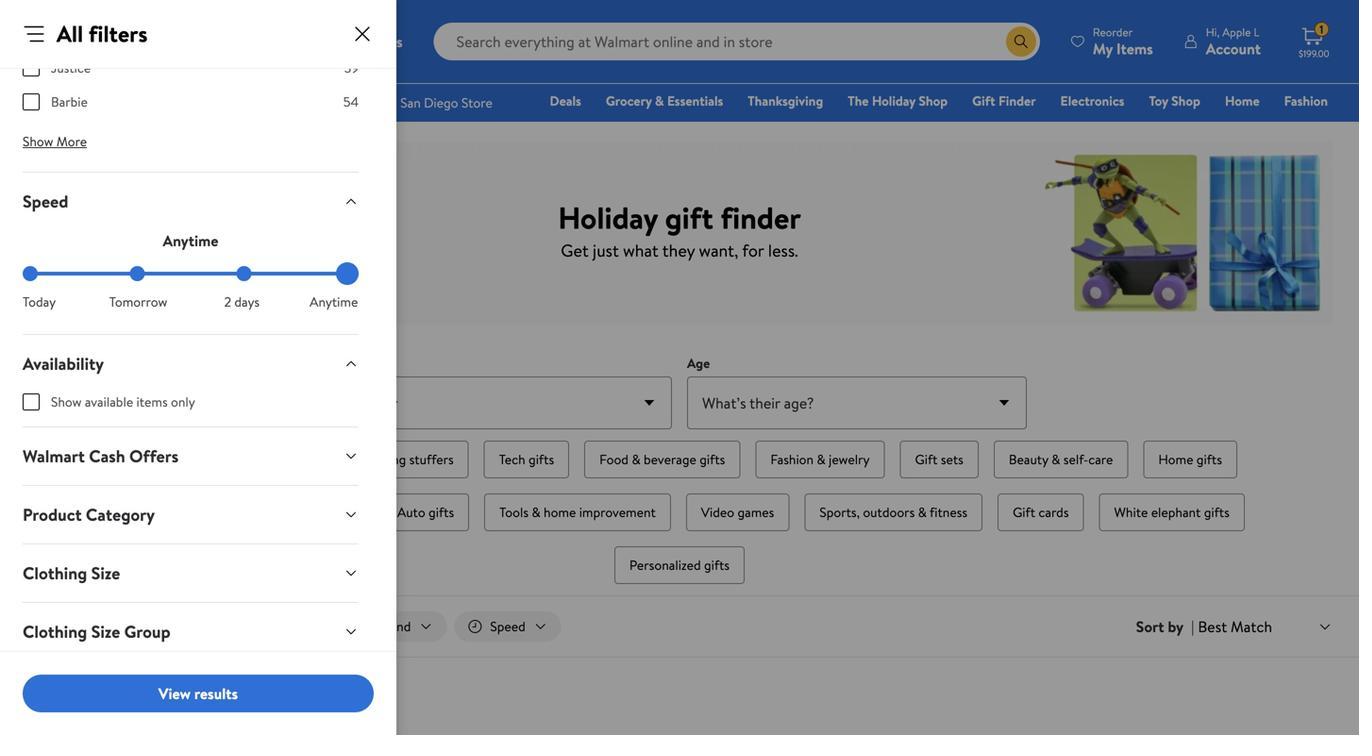 Task type: describe. For each thing, give the bounding box(es) containing it.
gifts right the beverage
[[700, 450, 725, 469]]

the holiday shop link
[[840, 91, 957, 111]]

tools & home improvement list item
[[481, 490, 675, 535]]

walmart image
[[30, 26, 153, 57]]

availability button
[[8, 335, 374, 393]]

by
[[1168, 617, 1184, 637]]

brand group
[[23, 0, 359, 127]]

sports, outdoors & fitness button
[[805, 494, 983, 532]]

elephant
[[1152, 503, 1201, 522]]

gift sets button
[[900, 441, 979, 479]]

finder
[[721, 197, 801, 239]]

top picks button
[[122, 441, 204, 479]]

home for home gifts
[[1159, 450, 1194, 469]]

sort
[[1136, 617, 1165, 637]]

tomorrow
[[109, 293, 167, 311]]

video
[[701, 503, 735, 522]]

none range field inside all filters dialog
[[23, 272, 359, 276]]

2
[[224, 293, 231, 311]]

top picks list item
[[118, 437, 208, 482]]

gift sets list item
[[896, 437, 983, 482]]

product
[[23, 503, 82, 527]]

white elephant gifts list item
[[1096, 490, 1249, 535]]

the
[[848, 92, 869, 110]]

what
[[623, 239, 659, 262]]

just
[[593, 239, 619, 262]]

beauty
[[1009, 450, 1049, 469]]

the holiday shop
[[848, 92, 948, 110]]

clothing size button
[[8, 545, 374, 602]]

grocery
[[606, 92, 652, 110]]

auto
[[397, 503, 426, 522]]

holiday gift finder get just what they want, for less.
[[558, 197, 801, 262]]

days
[[234, 293, 260, 311]]

pet gifts button
[[289, 494, 367, 532]]

sets
[[941, 450, 964, 469]]

toy shop
[[1149, 92, 1201, 110]]

gift for gift sets
[[915, 450, 938, 469]]

fashion for fashion registry
[[1285, 92, 1328, 110]]

white
[[1115, 503, 1148, 522]]

video games
[[701, 503, 775, 522]]

sort by |
[[1136, 617, 1195, 637]]

tech gifts list item
[[480, 437, 573, 482]]

gift for gift finder (1000+)
[[23, 672, 56, 698]]

age
[[687, 354, 710, 372]]

home gifts
[[1159, 450, 1223, 469]]

54
[[343, 93, 359, 111]]

books, movies & music list item
[[111, 490, 277, 535]]

tech gifts
[[499, 450, 554, 469]]

sports,
[[820, 503, 860, 522]]

tools & home improvement
[[500, 503, 656, 522]]

one debit
[[1184, 118, 1248, 136]]

less.
[[768, 239, 799, 262]]

pet
[[304, 503, 323, 522]]

& for beauty
[[1052, 450, 1061, 469]]

tech gifts button
[[484, 441, 569, 479]]

gift cards list item
[[994, 490, 1088, 535]]

Show available items only checkbox
[[23, 394, 40, 411]]

only
[[171, 393, 195, 411]]

online
[[169, 712, 209, 733]]

items
[[136, 393, 168, 411]]

top picks
[[137, 450, 189, 469]]

pet gifts list item
[[285, 490, 371, 535]]

jewelry
[[829, 450, 870, 469]]

stuffers
[[409, 450, 454, 469]]

filters inside button
[[77, 617, 110, 636]]

fashion & jewelry
[[771, 450, 870, 469]]

Tomorrow radio
[[130, 266, 145, 281]]

when
[[60, 712, 95, 733]]

speed
[[23, 190, 68, 213]]

beauty & self-care
[[1009, 450, 1113, 469]]

Anytime radio
[[344, 266, 359, 281]]

holiday gift finder image
[[26, 142, 1333, 325]]

Search search field
[[434, 23, 1040, 60]]

stocking
[[357, 450, 406, 469]]

all filters inside button
[[59, 617, 110, 636]]

grocery & essentials link
[[597, 91, 732, 111]]

0 vertical spatial holiday
[[872, 92, 916, 110]]

food & beverage gifts button
[[585, 441, 741, 479]]

personalized
[[630, 556, 701, 575]]

books, movies & music button
[[114, 494, 274, 532]]

stocking stuffers
[[357, 450, 454, 469]]

gift cards button
[[998, 494, 1084, 532]]

pet gifts
[[304, 503, 352, 522]]

/
[[121, 27, 126, 46]]

toy
[[1149, 92, 1169, 110]]

how fast do you want your order? option group
[[23, 266, 359, 311]]

clothing size
[[23, 562, 120, 585]]

clothing for clothing size group
[[23, 620, 87, 644]]

beauty & self-care button
[[994, 441, 1129, 479]]

home gifts button
[[1144, 441, 1238, 479]]

& left music
[[214, 503, 223, 522]]

gifts right elephant
[[1204, 503, 1230, 522]]

in store image
[[144, 619, 174, 634]]

show more button
[[8, 127, 102, 157]]

tools
[[500, 503, 529, 522]]

(1000+)
[[117, 676, 169, 697]]

& for grocery
[[655, 92, 664, 110]]

sports, outdoors & fitness
[[820, 503, 968, 522]]

$199.00
[[1299, 47, 1330, 60]]

2 shop from the left
[[1172, 92, 1201, 110]]

Today radio
[[23, 266, 38, 281]]

books, movies & music
[[130, 503, 259, 522]]



Task type: locate. For each thing, give the bounding box(es) containing it.
|
[[1192, 617, 1195, 637]]

view results
[[158, 683, 238, 704]]

gifts up elephant
[[1197, 450, 1223, 469]]

gift cards
[[1013, 503, 1069, 522]]

& left self-
[[1052, 450, 1061, 469]]

0 vertical spatial finder
[[999, 92, 1036, 110]]

1 horizontal spatial registry
[[1111, 118, 1159, 136]]

shop
[[919, 92, 948, 110], [1172, 92, 1201, 110]]

registry down toy
[[1111, 118, 1159, 136]]

finder left electronics
[[999, 92, 1036, 110]]

gift right the holiday shop
[[973, 92, 996, 110]]

gifts inside button
[[429, 503, 454, 522]]

Walmart Site-Wide search field
[[434, 23, 1040, 60]]

improvement
[[579, 503, 656, 522]]

1 vertical spatial size
[[91, 620, 120, 644]]

anytime down anytime option
[[310, 293, 358, 311]]

availability
[[23, 352, 104, 376]]

1
[[1320, 21, 1324, 37]]

more
[[57, 132, 87, 151]]

walmart+ link
[[1264, 117, 1337, 137]]

0 vertical spatial filters
[[89, 18, 148, 50]]

1 horizontal spatial home
[[1225, 92, 1260, 110]]

1 vertical spatial registry
[[1111, 118, 1159, 136]]

electronics
[[1061, 92, 1125, 110]]

clothing up all filters button
[[23, 562, 87, 585]]

gift finder (1000+)
[[23, 672, 169, 698]]

show for show more
[[23, 132, 53, 151]]

gift right /
[[133, 27, 156, 46]]

thanksgiving
[[748, 92, 824, 110]]

gift
[[665, 197, 714, 239]]

video games button
[[686, 494, 790, 532]]

clothing size group button
[[8, 603, 374, 661]]

registry inside 'fashion registry'
[[1111, 118, 1159, 136]]

size for clothing size
[[91, 562, 120, 585]]

view
[[158, 683, 191, 704]]

registry left /
[[66, 27, 113, 46]]

0 horizontal spatial holiday
[[558, 197, 658, 239]]

& for tools
[[532, 503, 541, 522]]

food & beverage gifts list item
[[581, 437, 744, 482]]

1 shop from the left
[[919, 92, 948, 110]]

home up debit
[[1225, 92, 1260, 110]]

0 horizontal spatial shop
[[919, 92, 948, 110]]

all filters up justice
[[57, 18, 148, 50]]

gifts for auto gifts
[[429, 503, 454, 522]]

today
[[23, 293, 56, 311]]

walmart cash offers button
[[8, 428, 374, 485]]

picks
[[161, 450, 189, 469]]

gifts right tech
[[529, 450, 554, 469]]

fashion & jewelry list item
[[752, 437, 889, 482]]

close panel image
[[351, 23, 374, 45]]

gift
[[133, 27, 156, 46], [973, 92, 996, 110], [915, 450, 938, 469], [1013, 503, 1036, 522], [23, 672, 56, 698]]

gifts & registry / gift ideas
[[23, 27, 188, 46]]

fashion & jewelry button
[[756, 441, 885, 479]]

0 vertical spatial registry
[[66, 27, 113, 46]]

stocking stuffers button
[[341, 441, 469, 479]]

group
[[124, 620, 171, 644]]

cards
[[1039, 503, 1069, 522]]

anytime inside how fast do you want your order? option group
[[310, 293, 358, 311]]

for
[[742, 239, 764, 262]]

view results button
[[23, 675, 374, 713]]

home link
[[1217, 91, 1269, 111]]

personalized gifts
[[630, 556, 730, 575]]

beauty & self-care list item
[[990, 437, 1132, 482]]

& right "grocery"
[[655, 92, 664, 110]]

2 size from the top
[[91, 620, 120, 644]]

size up clothing size group
[[91, 562, 120, 585]]

home
[[1225, 92, 1260, 110], [1159, 450, 1194, 469]]

beverage
[[644, 450, 697, 469]]

anytime up how fast do you want your order? option group
[[163, 230, 219, 251]]

1 vertical spatial fashion
[[771, 450, 814, 469]]

walmart
[[23, 445, 85, 468]]

show right show available items only option
[[51, 393, 82, 411]]

fashion inside button
[[771, 450, 814, 469]]

gifts for tech gifts
[[529, 450, 554, 469]]

None radio
[[237, 266, 252, 281]]

holiday inside holiday gift finder get just what they want, for less.
[[558, 197, 658, 239]]

stocking stuffers list item
[[338, 437, 473, 482]]

product category
[[23, 503, 155, 527]]

0 vertical spatial all
[[57, 18, 83, 50]]

none radio inside how fast do you want your order? option group
[[237, 266, 252, 281]]

finder
[[999, 92, 1036, 110], [60, 672, 114, 698]]

deals link
[[541, 91, 590, 111]]

shop left gift finder link on the top right of page
[[919, 92, 948, 110]]

& right gifts
[[54, 27, 63, 46]]

registry link
[[1103, 117, 1168, 137]]

2 clothing from the top
[[23, 620, 87, 644]]

gift inside list item
[[1013, 503, 1036, 522]]

cash
[[89, 445, 125, 468]]

fashion for fashion & jewelry
[[771, 450, 814, 469]]

1 vertical spatial show
[[51, 393, 82, 411]]

gift for gift cards
[[1013, 503, 1036, 522]]

gift up price
[[23, 672, 56, 698]]

fitness
[[930, 503, 968, 522]]

&
[[54, 27, 63, 46], [655, 92, 664, 110], [632, 450, 641, 469], [817, 450, 826, 469], [1052, 450, 1061, 469], [214, 503, 223, 522], [532, 503, 541, 522], [918, 503, 927, 522]]

& right tools
[[532, 503, 541, 522]]

gifts for personalized gifts
[[704, 556, 730, 575]]

home
[[544, 503, 576, 522]]

personalized gifts button
[[615, 547, 745, 584]]

sort and filter section element
[[0, 597, 1360, 657]]

gift finder link
[[964, 91, 1045, 111]]

0 horizontal spatial home
[[1159, 450, 1194, 469]]

auto gifts
[[397, 503, 454, 522]]

persona
[[332, 354, 378, 372]]

1 vertical spatial all
[[59, 617, 74, 636]]

1 horizontal spatial anytime
[[310, 293, 358, 311]]

auto gifts list item
[[379, 490, 473, 535]]

1 vertical spatial filters
[[77, 617, 110, 636]]

one
[[1184, 118, 1212, 136]]

2 days
[[224, 293, 260, 311]]

one debit link
[[1175, 117, 1256, 137]]

clothing
[[23, 562, 87, 585], [23, 620, 87, 644]]

0 vertical spatial show
[[23, 132, 53, 151]]

all inside button
[[59, 617, 74, 636]]

None checkbox
[[23, 59, 40, 76], [23, 93, 40, 110], [23, 59, 40, 76], [23, 93, 40, 110]]

all inside dialog
[[57, 18, 83, 50]]

0 vertical spatial clothing
[[23, 562, 87, 585]]

size inside the "clothing size" dropdown button
[[91, 562, 120, 585]]

home inside 'button'
[[1159, 450, 1194, 469]]

walmart cash offers
[[23, 445, 179, 468]]

all right gifts
[[57, 18, 83, 50]]

home gifts list item
[[1140, 437, 1241, 482]]

1 clothing from the top
[[23, 562, 87, 585]]

size left group at the left of page
[[91, 620, 120, 644]]

1 vertical spatial finder
[[60, 672, 114, 698]]

electronics link
[[1052, 91, 1133, 111]]

1 vertical spatial anytime
[[310, 293, 358, 311]]

gifts right pet
[[327, 503, 352, 522]]

self-
[[1064, 450, 1089, 469]]

show
[[23, 132, 53, 151], [51, 393, 82, 411]]

all filters button
[[23, 612, 131, 642]]

size inside the clothing size group dropdown button
[[91, 620, 120, 644]]

filters inside dialog
[[89, 18, 148, 50]]

care
[[1089, 450, 1113, 469]]

None range field
[[23, 272, 359, 276]]

& for gifts
[[54, 27, 63, 46]]

1 horizontal spatial fashion
[[1285, 92, 1328, 110]]

fashion left jewelry
[[771, 450, 814, 469]]

& for food
[[632, 450, 641, 469]]

1 vertical spatial clothing
[[23, 620, 87, 644]]

gifts inside 'button'
[[1197, 450, 1223, 469]]

food & beverage gifts
[[600, 450, 725, 469]]

0 vertical spatial fashion
[[1285, 92, 1328, 110]]

0 horizontal spatial registry
[[66, 27, 113, 46]]

show for show available items only
[[51, 393, 82, 411]]

0 horizontal spatial finder
[[60, 672, 114, 698]]

39
[[344, 59, 359, 77]]

walmart+
[[1272, 118, 1328, 136]]

personalized gifts list item
[[611, 543, 749, 588]]

home inside "link"
[[1225, 92, 1260, 110]]

games
[[738, 503, 775, 522]]

finder for gift finder
[[999, 92, 1036, 110]]

1 vertical spatial holiday
[[558, 197, 658, 239]]

clothing for clothing size
[[23, 562, 87, 585]]

home for home
[[1225, 92, 1260, 110]]

1 vertical spatial all filters
[[59, 617, 110, 636]]

food
[[600, 450, 629, 469]]

gift ideas link
[[133, 27, 188, 46]]

all filters inside dialog
[[57, 18, 148, 50]]

grocery & essentials
[[606, 92, 724, 110]]

fashion inside 'fashion registry'
[[1285, 92, 1328, 110]]

finder up the when
[[60, 672, 114, 698]]

fashion up walmart+
[[1285, 92, 1328, 110]]

1 horizontal spatial shop
[[1172, 92, 1201, 110]]

clothing down the clothing size at the bottom left of the page
[[23, 620, 87, 644]]

filters
[[89, 18, 148, 50], [77, 617, 110, 636]]

show available items only
[[51, 393, 195, 411]]

show left more
[[23, 132, 53, 151]]

gift left sets
[[915, 450, 938, 469]]

size for clothing size group
[[91, 620, 120, 644]]

all filters dialog
[[0, 0, 397, 735]]

purchased
[[98, 712, 165, 733]]

gift left cards
[[1013, 503, 1036, 522]]

results
[[194, 683, 238, 704]]

gifts right auto
[[429, 503, 454, 522]]

group
[[68, 437, 1292, 588]]

shop right toy
[[1172, 92, 1201, 110]]

all filters
[[57, 18, 148, 50], [59, 617, 110, 636]]

gifts right personalized
[[704, 556, 730, 575]]

they
[[663, 239, 695, 262]]

white elephant gifts
[[1115, 503, 1230, 522]]

& right food
[[632, 450, 641, 469]]

size
[[91, 562, 120, 585], [91, 620, 120, 644]]

top
[[137, 450, 157, 469]]

home up elephant
[[1159, 450, 1194, 469]]

finder for gift finder (1000+)
[[60, 672, 114, 698]]

gifts for home gifts
[[1197, 450, 1223, 469]]

& for fashion
[[817, 450, 826, 469]]

video games list item
[[682, 490, 793, 535]]

sports, outdoors & fitness list item
[[801, 490, 987, 535]]

0 vertical spatial all filters
[[57, 18, 148, 50]]

& inside 'button'
[[918, 503, 927, 522]]

debit
[[1215, 118, 1248, 136]]

1 size from the top
[[91, 562, 120, 585]]

0 vertical spatial home
[[1225, 92, 1260, 110]]

0 horizontal spatial fashion
[[771, 450, 814, 469]]

& left fitness
[[918, 503, 927, 522]]

gift for gift finder
[[973, 92, 996, 110]]

1 vertical spatial home
[[1159, 450, 1194, 469]]

gifts for pet gifts
[[327, 503, 352, 522]]

& left jewelry
[[817, 450, 826, 469]]

product category button
[[8, 486, 374, 544]]

movies
[[171, 503, 211, 522]]

0 vertical spatial anytime
[[163, 230, 219, 251]]

show inside button
[[23, 132, 53, 151]]

all filters down the clothing size at the bottom left of the page
[[59, 617, 110, 636]]

0 horizontal spatial anytime
[[163, 230, 219, 251]]

clothing size group
[[23, 620, 171, 644]]

1 horizontal spatial holiday
[[872, 92, 916, 110]]

tech
[[499, 450, 526, 469]]

all down the clothing size at the bottom left of the page
[[59, 617, 74, 636]]

gift inside list item
[[915, 450, 938, 469]]

group containing top picks
[[68, 437, 1292, 588]]

tools & home improvement button
[[485, 494, 671, 532]]

1 horizontal spatial finder
[[999, 92, 1036, 110]]

0 vertical spatial size
[[91, 562, 120, 585]]



Task type: vqa. For each thing, say whether or not it's contained in the screenshot.
bottom recalled
no



